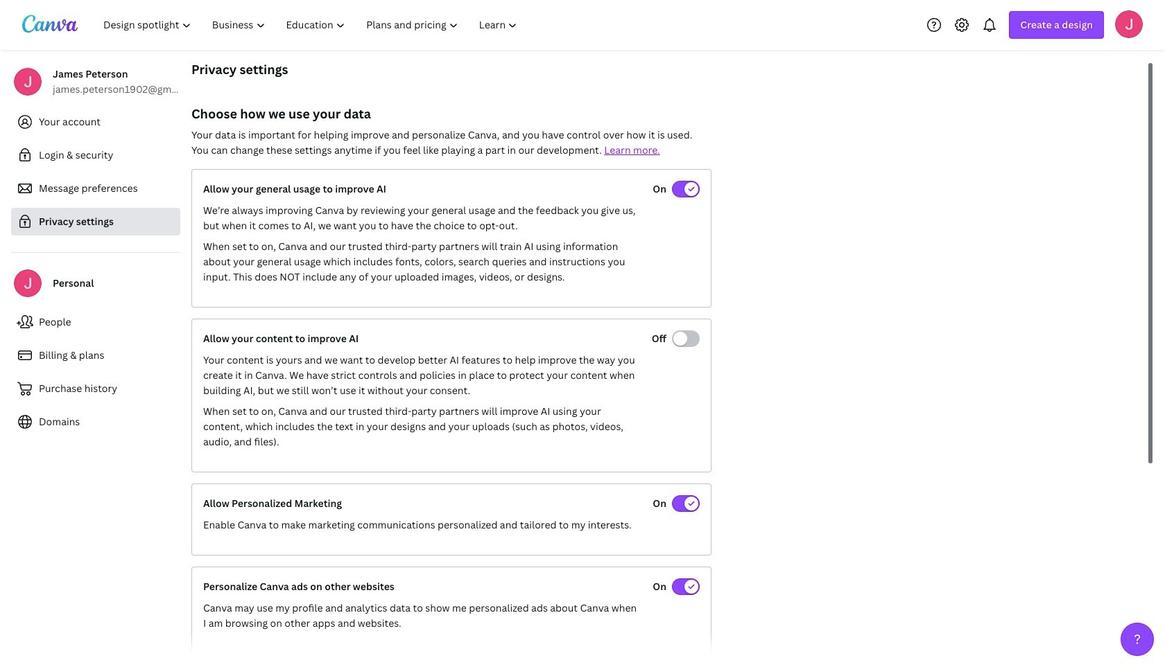 Task type: vqa. For each thing, say whether or not it's contained in the screenshot.
all button
no



Task type: locate. For each thing, give the bounding box(es) containing it.
james peterson image
[[1115, 10, 1143, 38]]



Task type: describe. For each thing, give the bounding box(es) containing it.
top level navigation element
[[94, 11, 529, 39]]



